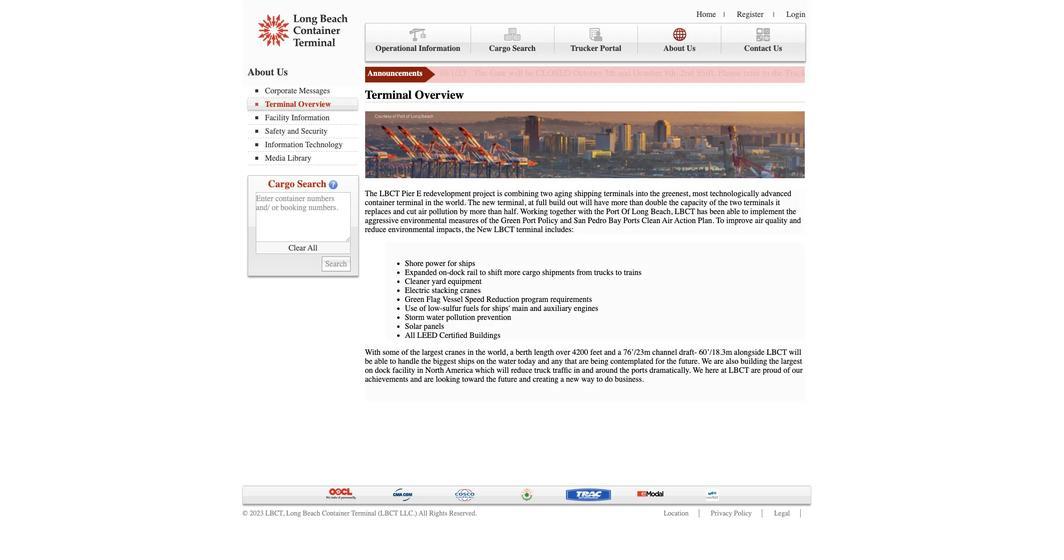 Task type: locate. For each thing, give the bounding box(es) containing it.
0 vertical spatial water
[[427, 313, 445, 322]]

a
[[510, 348, 514, 357], [618, 348, 622, 357], [561, 375, 564, 384]]

terminal down corporate
[[265, 100, 296, 109]]

0 vertical spatial dock
[[450, 268, 465, 277]]

the right 'double'
[[670, 198, 679, 207]]

0 vertical spatial long
[[632, 207, 649, 216]]

facility
[[393, 366, 415, 375]]

60'/18.3m
[[700, 348, 733, 357]]

1 horizontal spatial |
[[774, 10, 775, 19]]

environmental
[[401, 216, 447, 225], [389, 225, 435, 234]]

| left the login
[[774, 10, 775, 19]]

more
[[612, 198, 628, 207], [470, 207, 487, 216], [505, 268, 521, 277]]

the left 'ports'
[[620, 366, 630, 375]]

1 horizontal spatial new
[[566, 375, 580, 384]]

0 horizontal spatial new
[[483, 198, 496, 207]]

will inside the lbct pier e redevelopment project is combining two aging shipping terminals into the greenest, most technologically advanced container terminal in the world. the new terminal, at full build out will have more than double the capacity of the two terminals it replaces and cut air pollution by more than half. working together with the port of long beach, lbct has been able to implement the aggressive environmental measures of the green port policy and san pedro bay ports clean air action plan. to improve air quality and reduce environmental impacts, the new lbct terminal includes:
[[580, 198, 593, 207]]

the left world,
[[476, 348, 486, 357]]

1 horizontal spatial a
[[561, 375, 564, 384]]

length
[[534, 348, 554, 357]]

bay
[[609, 216, 622, 225]]

search
[[513, 44, 536, 53], [297, 178, 327, 190]]

pollution inside shore power for ships expanded on-dock rail to shift more cargo shipments from trucks to trains cleaner yard equipment electric stacking cranes green flag vessel speed reduction program requirements use of low-sulfur fuels for ships' main and auxiliary engines storm water pollution prevention solar panels all leed certified buildings
[[447, 313, 475, 322]]

0 vertical spatial about
[[664, 44, 685, 53]]

0 horizontal spatial green
[[405, 295, 425, 304]]

gate
[[490, 67, 507, 78], [809, 67, 826, 78]]

the right 10/1/23
[[474, 67, 488, 78]]

terminal down the announcements
[[365, 88, 412, 102]]

lbct
[[380, 189, 400, 198], [675, 207, 696, 216], [494, 225, 515, 234], [767, 348, 788, 357], [729, 366, 750, 375]]

ports
[[632, 366, 648, 375]]

it
[[776, 198, 781, 207]]

any
[[552, 357, 563, 366]]

leed
[[417, 331, 438, 340]]

terminal overview link
[[255, 100, 358, 109]]

0 horizontal spatial all
[[308, 244, 318, 253]]

are left also
[[715, 357, 724, 366]]

1 vertical spatial pollution
[[447, 313, 475, 322]]

policy down full
[[538, 216, 559, 225]]

login link
[[787, 10, 806, 19]]

reserved.
[[450, 510, 477, 518]]

| right home
[[724, 10, 726, 19]]

1 vertical spatial dock
[[375, 366, 391, 375]]

the
[[772, 67, 783, 78], [984, 67, 995, 78], [651, 189, 660, 198], [434, 198, 444, 207], [670, 198, 679, 207], [719, 198, 728, 207], [595, 207, 605, 216], [787, 207, 797, 216], [490, 216, 499, 225], [466, 225, 475, 234], [410, 348, 420, 357], [476, 348, 486, 357], [422, 357, 431, 366], [487, 357, 497, 366], [667, 357, 677, 366], [770, 357, 780, 366], [620, 366, 630, 375], [487, 375, 496, 384]]

1 horizontal spatial reduce
[[511, 366, 533, 375]]

1 vertical spatial search
[[297, 178, 327, 190]]

and right future on the left bottom of the page
[[520, 375, 531, 384]]

0 horizontal spatial about us
[[248, 66, 288, 78]]

contemplated
[[611, 357, 654, 366]]

0 vertical spatial new
[[483, 198, 496, 207]]

0 horizontal spatial dock
[[375, 366, 391, 375]]

1 vertical spatial all
[[405, 331, 415, 340]]

1 horizontal spatial green
[[501, 216, 521, 225]]

long right 'of'
[[632, 207, 649, 216]]

about us up corporate
[[248, 66, 288, 78]]

terminal
[[365, 88, 412, 102], [265, 100, 296, 109], [351, 510, 377, 518]]

cranes inside with some of the largest cranes in the world, a berth length over 4200 feet and a 76'/23m channel draft- 60'/18.3m alongside lbct will be able to handle the biggest ships on the water today and any that are being contemplated for the future. we are also building the largest on dock facility in north america which will reduce truck traffic in and around the ports dramatically. we here at lbct are proud of our achievements and are looking toward the future and creating a new way to do business.​
[[445, 348, 466, 357]]

1 vertical spatial cargo search
[[268, 178, 327, 190]]

1 vertical spatial about
[[248, 66, 274, 78]]

air right cut
[[419, 207, 427, 216]]

replaces
[[365, 207, 391, 216]]

1 horizontal spatial terminals
[[744, 198, 774, 207]]

of inside shore power for ships expanded on-dock rail to shift more cargo shipments from trucks to trains cleaner yard equipment electric stacking cranes green flag vessel speed reduction program requirements use of low-sulfur fuels for ships' main and auxiliary engines storm water pollution prevention solar panels all leed certified buildings
[[420, 304, 426, 313]]

world.
[[446, 198, 466, 207]]

around
[[596, 366, 618, 375]]

and inside shore power for ships expanded on-dock rail to shift more cargo shipments from trucks to trains cleaner yard equipment electric stacking cranes green flag vessel speed reduction program requirements use of low-sulfur fuels for ships' main and auxiliary engines storm water pollution prevention solar panels all leed certified buildings
[[530, 304, 542, 313]]

2 horizontal spatial all
[[419, 510, 428, 518]]

truck
[[535, 366, 551, 375]]

and right the safety
[[288, 127, 299, 136]]

1 horizontal spatial long
[[632, 207, 649, 216]]

0 horizontal spatial cargo search
[[268, 178, 327, 190]]

1 horizontal spatial october
[[634, 67, 663, 78]]

water inside shore power for ships expanded on-dock rail to shift more cargo shipments from trucks to trains cleaner yard equipment electric stacking cranes green flag vessel speed reduction program requirements use of low-sulfur fuels for ships' main and auxiliary engines storm water pollution prevention solar panels all leed certified buildings
[[427, 313, 445, 322]]

able
[[727, 207, 741, 216], [375, 357, 388, 366]]

1 vertical spatial green
[[405, 295, 425, 304]]

beach
[[303, 510, 320, 518]]

in left north
[[417, 366, 424, 375]]

1 vertical spatial be
[[365, 357, 373, 366]]

north
[[426, 366, 444, 375]]

proud
[[763, 366, 782, 375]]

achievements
[[365, 375, 409, 384]]

gate down cargo search link
[[490, 67, 507, 78]]

us up corporate
[[277, 66, 288, 78]]

0 horizontal spatial be
[[365, 357, 373, 366]]

terminal right container
[[397, 198, 424, 207]]

None submit
[[322, 257, 351, 272]]

0 vertical spatial able
[[727, 207, 741, 216]]

a right creating
[[561, 375, 564, 384]]

than up "ports"
[[630, 198, 644, 207]]

reduce down berth
[[511, 366, 533, 375]]

0 vertical spatial search
[[513, 44, 536, 53]]

the right 'into'
[[651, 189, 660, 198]]

aging
[[555, 189, 573, 198]]

all
[[308, 244, 318, 253], [405, 331, 415, 340], [419, 510, 428, 518]]

menu bar
[[365, 23, 806, 61], [248, 85, 363, 165]]

llc.)
[[400, 510, 417, 518]]

week.
[[997, 67, 1019, 78]]

1 vertical spatial new
[[566, 375, 580, 384]]

0 horizontal spatial october
[[574, 67, 603, 78]]

about us link
[[638, 26, 722, 54]]

berth
[[516, 348, 532, 357]]

information up security on the top left of the page
[[292, 113, 330, 122]]

been
[[710, 207, 725, 216]]

than left half.
[[488, 207, 502, 216]]

media library link
[[255, 154, 358, 163]]

environmental down e
[[401, 216, 447, 225]]

will right which
[[497, 366, 509, 375]]

terminals
[[604, 189, 634, 198], [744, 198, 774, 207]]

1 horizontal spatial dock
[[450, 268, 465, 277]]

0 horizontal spatial air
[[419, 207, 427, 216]]

policy inside the lbct pier e redevelopment project is combining two aging shipping terminals into the greenest, most technologically advanced container terminal in the world. the new terminal, at full build out will have more than double the capacity of the two terminals it replaces and cut air pollution by more than half. working together with the port of long beach, lbct has been able to implement the aggressive environmental measures of the green port policy and san pedro bay ports clean air action plan. to improve air quality and reduce environmental impacts, the new lbct terminal includes:
[[538, 216, 559, 225]]

equipment
[[448, 277, 482, 286]]

1 horizontal spatial us
[[687, 44, 696, 53]]

terminals up 'of'
[[604, 189, 634, 198]]

from
[[577, 268, 593, 277]]

all left leed
[[405, 331, 415, 340]]

able inside with some of the largest cranes in the world, a berth length over 4200 feet and a 76'/23m channel draft- 60'/18.3m alongside lbct will be able to handle the biggest ships on the water today and any that are being contemplated for the future. we are also building the largest on dock facility in north america which will reduce truck traffic in and around the ports dramatically. we here at lbct are proud of our achievements and are looking toward the future and creating a new way to do business.​
[[375, 357, 388, 366]]

which
[[475, 366, 495, 375]]

policy right privacy
[[735, 510, 752, 518]]

use
[[405, 304, 418, 313]]

dock
[[450, 268, 465, 277], [375, 366, 391, 375]]

0 vertical spatial policy
[[538, 216, 559, 225]]

contact us link
[[722, 26, 806, 54]]

menu bar containing corporate messages
[[248, 85, 363, 165]]

1 october from the left
[[574, 67, 603, 78]]

and inside the corporate messages terminal overview facility information safety and security information technology media library
[[288, 127, 299, 136]]

facility information link
[[255, 113, 358, 122]]

1 horizontal spatial two
[[730, 198, 742, 207]]

1 horizontal spatial menu bar
[[365, 23, 806, 61]]

more right have
[[612, 198, 628, 207]]

with
[[365, 348, 381, 357]]

0 vertical spatial at
[[529, 198, 534, 207]]

to
[[717, 216, 725, 225]]

1 horizontal spatial be
[[526, 67, 534, 78]]

1 vertical spatial water
[[499, 357, 517, 366]]

facility
[[265, 113, 290, 122]]

menu bar containing operational information
[[365, 23, 806, 61]]

measures
[[449, 216, 479, 225]]

over
[[556, 348, 571, 357]]

pollution inside the lbct pier e redevelopment project is combining two aging shipping terminals into the greenest, most technologically advanced container terminal in the world. the new terminal, at full build out will have more than double the capacity of the two terminals it replaces and cut air pollution by more than half. working together with the port of long beach, lbct has been able to implement the aggressive environmental measures of the green port policy and san pedro bay ports clean air action plan. to improve air quality and reduce environmental impacts, the new lbct terminal includes:
[[429, 207, 458, 216]]

the right "by"
[[468, 198, 481, 207]]

2 horizontal spatial us
[[774, 44, 783, 53]]

on left world,
[[477, 357, 485, 366]]

1 horizontal spatial terminal
[[517, 225, 543, 234]]

further
[[902, 67, 926, 78]]

port right half.
[[523, 216, 536, 225]]

0 vertical spatial menu bar
[[365, 23, 806, 61]]

trains
[[624, 268, 642, 277]]

0 vertical spatial ships
[[459, 259, 476, 268]]

able right to
[[727, 207, 741, 216]]

than
[[630, 198, 644, 207], [488, 207, 502, 216]]

1 vertical spatial reduce
[[511, 366, 533, 375]]

new
[[483, 198, 496, 207], [566, 375, 580, 384]]

and down handle
[[411, 375, 422, 384]]

long left beach
[[286, 510, 301, 518]]

about up corporate
[[248, 66, 274, 78]]

0 vertical spatial pollution
[[429, 207, 458, 216]]

1 horizontal spatial than
[[630, 198, 644, 207]]

all right clear
[[308, 244, 318, 253]]

largest down leed
[[422, 348, 443, 357]]

1 vertical spatial at
[[722, 366, 727, 375]]

us for contact us link
[[774, 44, 783, 53]]

and left san
[[561, 216, 572, 225]]

© 2023 lbct, long beach container terminal (lbct llc.) all rights reserved.
[[243, 510, 477, 518]]

to down technologically
[[743, 207, 749, 216]]

green up storm
[[405, 295, 425, 304]]

cranes up fuels
[[461, 286, 481, 295]]

0 vertical spatial cranes
[[461, 286, 481, 295]]

1 horizontal spatial more
[[505, 268, 521, 277]]

are
[[579, 357, 589, 366], [715, 357, 724, 366], [752, 366, 761, 375], [424, 375, 434, 384]]

about us up "2nd"
[[664, 44, 696, 53]]

1 horizontal spatial water
[[499, 357, 517, 366]]

overview inside the corporate messages terminal overview facility information safety and security information technology media library
[[298, 100, 331, 109]]

clean
[[642, 216, 661, 225]]

1 vertical spatial ships
[[459, 357, 475, 366]]

all right llc.)
[[419, 510, 428, 518]]

0 vertical spatial all
[[308, 244, 318, 253]]

pollution down "redevelopment" in the left of the page
[[429, 207, 458, 216]]

1 horizontal spatial on
[[477, 357, 485, 366]]

1 vertical spatial cranes
[[445, 348, 466, 357]]

lbct,
[[266, 510, 285, 518]]

1 horizontal spatial able
[[727, 207, 741, 216]]

reduce inside the lbct pier e redevelopment project is combining two aging shipping terminals into the greenest, most technologically advanced container terminal in the world. the new terminal, at full build out will have more than double the capacity of the two terminals it replaces and cut air pollution by more than half. working together with the port of long beach, lbct has been able to implement the aggressive environmental measures of the green port policy and san pedro bay ports clean air action plan. to improve air quality and reduce environmental impacts, the new lbct terminal includes:
[[365, 225, 387, 234]]

operational
[[376, 44, 417, 53]]

more right "by"
[[470, 207, 487, 216]]

0 vertical spatial reduce
[[365, 225, 387, 234]]

feet
[[591, 348, 603, 357]]

will right out
[[580, 198, 593, 207]]

0 horizontal spatial water
[[427, 313, 445, 322]]

dock left rail at the left of the page
[[450, 268, 465, 277]]

be inside with some of the largest cranes in the world, a berth length over 4200 feet and a 76'/23m channel draft- 60'/18.3m alongside lbct will be able to handle the biggest ships on the water today and any that are being contemplated for the future. we are also building the largest on dock facility in north america which will reduce truck traffic in and around the ports dramatically. we here at lbct are proud of our achievements and are looking toward the future and creating a new way to do business.​
[[365, 357, 373, 366]]

for right 'ports'
[[656, 357, 665, 366]]

new left is
[[483, 198, 496, 207]]

draft-
[[680, 348, 698, 357]]

able inside the lbct pier e redevelopment project is combining two aging shipping terminals into the greenest, most technologically advanced container terminal in the world. the new terminal, at full build out will have more than double the capacity of the two terminals it replaces and cut air pollution by more than half. working together with the port of long beach, lbct has been able to implement the aggressive environmental measures of the green port policy and san pedro bay ports clean air action plan. to improve air quality and reduce environmental impacts, the new lbct terminal includes:
[[727, 207, 741, 216]]

1 vertical spatial information
[[292, 113, 330, 122]]

the left new
[[466, 225, 475, 234]]

1 horizontal spatial about
[[664, 44, 685, 53]]

two up improve
[[730, 198, 742, 207]]

0 horizontal spatial gate
[[490, 67, 507, 78]]

1 horizontal spatial overview
[[415, 88, 464, 102]]

0 horizontal spatial search
[[297, 178, 327, 190]]

plan.
[[698, 216, 715, 225]]

and right main
[[530, 304, 542, 313]]

0 horizontal spatial reduce
[[365, 225, 387, 234]]

business.​
[[615, 375, 644, 384]]

program
[[522, 295, 549, 304]]

able up achievements
[[375, 357, 388, 366]]

overview down 10/1/23
[[415, 88, 464, 102]]

largest right building at right bottom
[[782, 357, 803, 366]]

overview
[[415, 88, 464, 102], [298, 100, 331, 109]]

and
[[619, 67, 632, 78], [288, 127, 299, 136], [393, 207, 405, 216], [561, 216, 572, 225], [790, 216, 802, 225], [530, 304, 542, 313], [605, 348, 616, 357], [538, 357, 550, 366], [582, 366, 594, 375], [411, 375, 422, 384], [520, 375, 531, 384]]

privacy policy
[[711, 510, 752, 518]]

us
[[687, 44, 696, 53], [774, 44, 783, 53], [277, 66, 288, 78]]

ships inside with some of the largest cranes in the world, a berth length over 4200 feet and a 76'/23m channel draft- 60'/18.3m alongside lbct will be able to handle the biggest ships on the water today and any that are being contemplated for the future. we are also building the largest on dock facility in north america which will reduce truck traffic in and around the ports dramatically. we here at lbct are proud of our achievements and are looking toward the future and creating a new way to do business.​
[[459, 357, 475, 366]]

at
[[529, 198, 534, 207], [722, 366, 727, 375]]

1 horizontal spatial policy
[[735, 510, 752, 518]]

cleaner
[[405, 277, 430, 286]]

1 horizontal spatial about us
[[664, 44, 696, 53]]

0 horizontal spatial at
[[529, 198, 534, 207]]

two left aging
[[541, 189, 553, 198]]

us for about us link
[[687, 44, 696, 53]]

about us
[[664, 44, 696, 53], [248, 66, 288, 78]]

on down the with
[[365, 366, 373, 375]]

gate right truck
[[809, 67, 826, 78]]

1 vertical spatial about us
[[248, 66, 288, 78]]

water
[[427, 313, 445, 322], [499, 357, 517, 366]]

in up america
[[468, 348, 474, 357]]

security
[[301, 127, 328, 136]]

to left handle
[[390, 357, 396, 366]]

stacking
[[432, 286, 459, 295]]

refer
[[744, 67, 761, 78]]

1 horizontal spatial all
[[405, 331, 415, 340]]

creating
[[533, 375, 559, 384]]

at right here
[[722, 366, 727, 375]]

future
[[498, 375, 518, 384]]

container
[[322, 510, 350, 518]]

about up 8th,
[[664, 44, 685, 53]]

october left '7th'
[[574, 67, 603, 78]]

0 horizontal spatial menu bar
[[248, 85, 363, 165]]

to inside the lbct pier e redevelopment project is combining two aging shipping terminals into the greenest, most technologically advanced container terminal in the world. the new terminal, at full build out will have more than double the capacity of the two terminals it replaces and cut air pollution by more than half. working together with the port of long beach, lbct has been able to implement the aggressive environmental measures of the green port policy and san pedro bay ports clean air action plan. to improve air quality and reduce environmental impacts, the new lbct terminal includes:
[[743, 207, 749, 216]]

and right feet
[[605, 348, 616, 357]]

shore
[[405, 259, 424, 268]]

0 vertical spatial about us
[[664, 44, 696, 53]]

1 vertical spatial policy
[[735, 510, 752, 518]]

ships inside shore power for ships expanded on-dock rail to shift more cargo shipments from trucks to trains cleaner yard equipment electric stacking cranes green flag vessel speed reduction program requirements use of low-sulfur fuels for ships' main and auxiliary engines storm water pollution prevention solar panels all leed certified buildings
[[459, 259, 476, 268]]

has
[[698, 207, 708, 216]]

to right rail at the left of the page
[[480, 268, 486, 277]]

channel
[[653, 348, 678, 357]]

us up "2nd"
[[687, 44, 696, 53]]

the lbct pier e redevelopment project is combining two aging shipping terminals into the greenest, most technologically advanced container terminal in the world. the new terminal, at full build out will have more than double the capacity of the two terminals it replaces and cut air pollution by more than half. working together with the port of long beach, lbct has been able to implement the aggressive environmental measures of the green port policy and san pedro bay ports clean air action plan. to improve air quality and reduce environmental impacts, the new lbct terminal includes:
[[365, 189, 802, 234]]

1 vertical spatial able
[[375, 357, 388, 366]]

the right building at right bottom
[[770, 357, 780, 366]]

0 horizontal spatial long
[[286, 510, 301, 518]]

port left 'of'
[[607, 207, 620, 216]]

and right quality at the right top of the page
[[790, 216, 802, 225]]

0 horizontal spatial |
[[724, 10, 726, 19]]

handle
[[398, 357, 420, 366]]

1 horizontal spatial at
[[722, 366, 727, 375]]

1 vertical spatial terminal
[[517, 225, 543, 234]]

1 gate from the left
[[490, 67, 507, 78]]

to left do at the bottom of the page
[[597, 375, 603, 384]]

gate
[[928, 67, 943, 78]]

terminal inside the corporate messages terminal overview facility information safety and security information technology media library
[[265, 100, 296, 109]]

0 horizontal spatial overview
[[298, 100, 331, 109]]

and right '7th'
[[619, 67, 632, 78]]

green down terminal,
[[501, 216, 521, 225]]

0 horizontal spatial able
[[375, 357, 388, 366]]

double
[[646, 198, 668, 207]]

at inside with some of the largest cranes in the world, a berth length over 4200 feet and a 76'/23m channel draft- 60'/18.3m alongside lbct will be able to handle the biggest ships on the water today and any that are being contemplated for the future. we are also building the largest on dock facility in north america which will reduce truck traffic in and around the ports dramatically. we here at lbct are proud of our achievements and are looking toward the future and creating a new way to do business.​
[[722, 366, 727, 375]]

ships up toward
[[459, 357, 475, 366]]

october left 8th,
[[634, 67, 663, 78]]

of right 'some' at the bottom of the page
[[402, 348, 408, 357]]

the up replaces
[[365, 189, 378, 198]]

in right e
[[426, 198, 432, 207]]

pollution up 'certified' at the left bottom
[[447, 313, 475, 322]]

of right use
[[420, 304, 426, 313]]

for right fuels
[[481, 304, 491, 313]]

0 vertical spatial cargo search
[[489, 44, 536, 53]]

clear
[[289, 244, 306, 253]]

0 vertical spatial green
[[501, 216, 521, 225]]



Task type: vqa. For each thing, say whether or not it's contained in the screenshot.
the container
yes



Task type: describe. For each thing, give the bounding box(es) containing it.
the left week.
[[984, 67, 995, 78]]

of right has
[[710, 198, 717, 207]]

prevention
[[477, 313, 512, 322]]

dock inside shore power for ships expanded on-dock rail to shift more cargo shipments from trucks to trains cleaner yard equipment electric stacking cranes green flag vessel speed reduction program requirements use of low-sulfur fuels for ships' main and auxiliary engines storm water pollution prevention solar panels all leed certified buildings
[[450, 268, 465, 277]]

storm
[[405, 313, 425, 322]]

ships'
[[493, 304, 510, 313]]

alongside
[[735, 348, 765, 357]]

shipping
[[575, 189, 602, 198]]

safety and security link
[[255, 127, 358, 136]]

0 horizontal spatial on
[[365, 366, 373, 375]]

cranes inside shore power for ships expanded on-dock rail to shift more cargo shipments from trucks to trains cleaner yard equipment electric stacking cranes green flag vessel speed reduction program requirements use of low-sulfur fuels for ships' main and auxiliary engines storm water pollution prevention solar panels all leed certified buildings
[[461, 286, 481, 295]]

of right measures
[[481, 216, 488, 225]]

rights
[[430, 510, 448, 518]]

0 vertical spatial terminal
[[397, 198, 424, 207]]

will down cargo search link
[[509, 67, 523, 78]]

1 | from the left
[[724, 10, 726, 19]]

terminal overview
[[365, 88, 464, 102]]

operational information link
[[366, 26, 471, 54]]

yard
[[432, 277, 446, 286]]

half.
[[504, 207, 519, 216]]

on-
[[439, 268, 450, 277]]

technology
[[305, 140, 343, 149]]

please
[[719, 67, 742, 78]]

green inside the lbct pier e redevelopment project is combining two aging shipping terminals into the greenest, most technologically advanced container terminal in the world. the new terminal, at full build out will have more than double the capacity of the two terminals it replaces and cut air pollution by more than half. working together with the port of long beach, lbct has been able to implement the aggressive environmental measures of the green port policy and san pedro bay ports clean air action plan. to improve air quality and reduce environmental impacts, the new lbct terminal includes:
[[501, 216, 521, 225]]

2 horizontal spatial more
[[612, 198, 628, 207]]

2 october from the left
[[634, 67, 663, 78]]

new inside with some of the largest cranes in the world, a berth length over 4200 feet and a 76'/23m channel draft- 60'/18.3m alongside lbct will be able to handle the biggest ships on the water today and any that are being contemplated for the future. we are also building the largest on dock facility in north america which will reduce truck traffic in and around the ports dramatically. we here at lbct are proud of our achievements and are looking toward the future and creating a new way to do business.​
[[566, 375, 580, 384]]

all inside clear all button
[[308, 244, 318, 253]]

the left future. at the bottom right of page
[[667, 357, 677, 366]]

green inside shore power for ships expanded on-dock rail to shift more cargo shipments from trucks to trains cleaner yard equipment electric stacking cranes green flag vessel speed reduction program requirements use of low-sulfur fuels for ships' main and auxiliary engines storm water pollution prevention solar panels all leed certified buildings
[[405, 295, 425, 304]]

the up to
[[719, 198, 728, 207]]

dock inside with some of the largest cranes in the world, a berth length over 4200 feet and a 76'/23m channel draft- 60'/18.3m alongside lbct will be able to handle the biggest ships on the water today and any that are being contemplated for the future. we are also building the largest on dock facility in north america which will reduce truck traffic in and around the ports dramatically. we here at lbct are proud of our achievements and are looking toward the future and creating a new way to do business.​
[[375, 366, 391, 375]]

0 vertical spatial be
[[526, 67, 534, 78]]

for right details
[[971, 67, 982, 78]]

panels
[[424, 322, 445, 331]]

we left here
[[693, 366, 704, 375]]

the right with
[[595, 207, 605, 216]]

0 horizontal spatial than
[[488, 207, 502, 216]]

10/1/23 the gate will be closed october 7th and october 8th, 2nd shift. please refer to the truck gate hours web page for further gate details for the week.
[[439, 67, 1019, 78]]

water inside with some of the largest cranes in the world, a berth length over 4200 feet and a 76'/23m channel draft- 60'/18.3m alongside lbct will be able to handle the biggest ships on the water today and any that are being contemplated for the future. we are also building the largest on dock facility in north america which will reduce truck traffic in and around the ports dramatically. we here at lbct are proud of our achievements and are looking toward the future and creating a new way to do business.​
[[499, 357, 517, 366]]

shift.
[[697, 67, 716, 78]]

traffic
[[553, 366, 572, 375]]

the left truck
[[772, 67, 783, 78]]

0 vertical spatial information
[[419, 44, 461, 53]]

page
[[870, 67, 887, 78]]

lbct down "alongside"
[[729, 366, 750, 375]]

today
[[518, 357, 536, 366]]

for right page
[[889, 67, 899, 78]]

lbct left has
[[675, 207, 696, 216]]

web
[[852, 67, 867, 78]]

long inside the lbct pier e redevelopment project is combining two aging shipping terminals into the greenest, most technologically advanced container terminal in the world. the new terminal, at full build out will have more than double the capacity of the two terminals it replaces and cut air pollution by more than half. working together with the port of long beach, lbct has been able to implement the aggressive environmental measures of the green port policy and san pedro bay ports clean air action plan. to improve air quality and reduce environmental impacts, the new lbct terminal includes:
[[632, 207, 649, 216]]

future.
[[679, 357, 700, 366]]

1 vertical spatial long
[[286, 510, 301, 518]]

out
[[568, 198, 578, 207]]

the left future on the left bottom of the page
[[487, 375, 496, 384]]

more inside shore power for ships expanded on-dock rail to shift more cargo shipments from trucks to trains cleaner yard equipment electric stacking cranes green flag vessel speed reduction program requirements use of low-sulfur fuels for ships' main and auxiliary engines storm water pollution prevention solar panels all leed certified buildings
[[505, 268, 521, 277]]

low-
[[428, 304, 443, 313]]

lbct up proud
[[767, 348, 788, 357]]

action
[[675, 216, 696, 225]]

1 horizontal spatial port
[[607, 207, 620, 216]]

messages
[[299, 86, 330, 95]]

register link
[[738, 10, 764, 19]]

the left world.
[[434, 198, 444, 207]]

project
[[473, 189, 495, 198]]

have
[[595, 198, 610, 207]]

certified
[[440, 331, 468, 340]]

2 vertical spatial information
[[265, 140, 303, 149]]

are right "that"
[[579, 357, 589, 366]]

are left the looking
[[424, 375, 434, 384]]

of left our
[[784, 366, 791, 375]]

safety
[[265, 127, 286, 136]]

lbct left "pier"
[[380, 189, 400, 198]]

electric
[[405, 286, 430, 295]]

terminal,
[[498, 198, 527, 207]]

will up our
[[790, 348, 802, 357]]

we right future. at the bottom right of page
[[702, 357, 713, 366]]

rail
[[467, 268, 478, 277]]

reduction
[[487, 295, 520, 304]]

corporate messages terminal overview facility information safety and security information technology media library
[[265, 86, 343, 163]]

new inside the lbct pier e redevelopment project is combining two aging shipping terminals into the greenest, most technologically advanced container terminal in the world. the new terminal, at full build out will have more than double the capacity of the two terminals it replaces and cut air pollution by more than half. working together with the port of long beach, lbct has been able to implement the aggressive environmental measures of the green port policy and san pedro bay ports clean air action plan. to improve air quality and reduce environmental impacts, the new lbct terminal includes:
[[483, 198, 496, 207]]

to left trains
[[616, 268, 622, 277]]

for right power
[[448, 259, 457, 268]]

clear all button
[[256, 242, 351, 254]]

san
[[574, 216, 586, 225]]

terminal left (lbct
[[351, 510, 377, 518]]

and left cut
[[393, 207, 405, 216]]

2 horizontal spatial a
[[618, 348, 622, 357]]

0 horizontal spatial about
[[248, 66, 274, 78]]

0 horizontal spatial more
[[470, 207, 487, 216]]

location link
[[664, 510, 689, 518]]

2 vertical spatial all
[[419, 510, 428, 518]]

in left way on the right bottom
[[574, 366, 580, 375]]

reduce inside with some of the largest cranes in the world, a berth length over 4200 feet and a 76'/23m channel draft- 60'/18.3m alongside lbct will be able to handle the biggest ships on the water today and any that are being contemplated for the future. we are also building the largest on dock facility in north america which will reduce truck traffic in and around the ports dramatically. we here at lbct are proud of our achievements and are looking toward the future and creating a new way to do business.​
[[511, 366, 533, 375]]

about inside menu bar
[[664, 44, 685, 53]]

engines
[[574, 304, 599, 313]]

e
[[417, 189, 422, 198]]

lbct down half.
[[494, 225, 515, 234]]

with
[[579, 207, 593, 216]]

(lbct
[[378, 510, 398, 518]]

0 horizontal spatial us
[[277, 66, 288, 78]]

0 vertical spatial cargo
[[489, 44, 511, 53]]

operational information
[[376, 44, 461, 53]]

0 horizontal spatial terminals
[[604, 189, 634, 198]]

being
[[591, 357, 609, 366]]

the left half.
[[490, 216, 499, 225]]

portal
[[601, 44, 622, 53]]

environmental down cut
[[389, 225, 435, 234]]

0 horizontal spatial port
[[523, 216, 536, 225]]

1 horizontal spatial cargo search
[[489, 44, 536, 53]]

announcements
[[368, 69, 423, 78]]

our
[[793, 366, 803, 375]]

1 horizontal spatial largest
[[782, 357, 803, 366]]

to right refer
[[763, 67, 770, 78]]

location
[[664, 510, 689, 518]]

the down leed
[[410, 348, 420, 357]]

76'/23m
[[624, 348, 651, 357]]

the right it
[[787, 207, 797, 216]]

4200
[[573, 348, 589, 357]]

by
[[460, 207, 468, 216]]

1 horizontal spatial search
[[513, 44, 536, 53]]

7th
[[605, 67, 616, 78]]

privacy
[[711, 510, 733, 518]]

2 gate from the left
[[809, 67, 826, 78]]

0 horizontal spatial largest
[[422, 348, 443, 357]]

0 horizontal spatial a
[[510, 348, 514, 357]]

2 | from the left
[[774, 10, 775, 19]]

library
[[288, 154, 312, 163]]

information technology link
[[255, 140, 358, 149]]

privacy policy link
[[711, 510, 752, 518]]

implement
[[751, 207, 785, 216]]

for inside with some of the largest cranes in the world, a berth length over 4200 feet and a 76'/23m channel draft- 60'/18.3m alongside lbct will be able to handle the biggest ships on the water today and any that are being contemplated for the future. we are also building the largest on dock facility in north america which will reduce truck traffic in and around the ports dramatically. we here at lbct are proud of our achievements and are looking toward the future and creating a new way to do business.​
[[656, 357, 665, 366]]

container
[[365, 198, 395, 207]]

and left "around"
[[582, 366, 594, 375]]

trucker portal
[[571, 44, 622, 53]]

in inside the lbct pier e redevelopment project is combining two aging shipping terminals into the greenest, most technologically advanced container terminal in the world. the new terminal, at full build out will have more than double the capacity of the two terminals it replaces and cut air pollution by more than half. working together with the port of long beach, lbct has been able to implement the aggressive environmental measures of the green port policy and san pedro bay ports clean air action plan. to improve air quality and reduce environmental impacts, the new lbct terminal includes:
[[426, 198, 432, 207]]

the down buildings on the bottom left of page
[[487, 357, 497, 366]]

requirements
[[551, 295, 593, 304]]

cut
[[407, 207, 417, 216]]

expanded
[[405, 268, 437, 277]]

login
[[787, 10, 806, 19]]

quality
[[766, 216, 788, 225]]

the right handle
[[422, 357, 431, 366]]

redevelopment
[[424, 189, 471, 198]]

all inside shore power for ships expanded on-dock rail to shift more cargo shipments from trucks to trains cleaner yard equipment electric stacking cranes green flag vessel speed reduction program requirements use of low-sulfur fuels for ships' main and auxiliary engines storm water pollution prevention solar panels all leed certified buildings
[[405, 331, 415, 340]]

shift
[[488, 268, 503, 277]]

vessel
[[443, 295, 463, 304]]

at inside the lbct pier e redevelopment project is combining two aging shipping terminals into the greenest, most technologically advanced container terminal in the world. the new terminal, at full build out will have more than double the capacity of the two terminals it replaces and cut air pollution by more than half. working together with the port of long beach, lbct has been able to implement the aggressive environmental measures of the green port policy and san pedro bay ports clean air action plan. to improve air quality and reduce environmental impacts, the new lbct terminal includes:
[[529, 198, 534, 207]]

corporate
[[265, 86, 297, 95]]

world,
[[488, 348, 508, 357]]

Enter container numbers and/ or booking numbers.  text field
[[256, 192, 351, 242]]

1 horizontal spatial air
[[756, 216, 764, 225]]

0 horizontal spatial two
[[541, 189, 553, 198]]

details
[[946, 67, 969, 78]]

1 vertical spatial cargo
[[268, 178, 295, 190]]

and left 'any'
[[538, 357, 550, 366]]

speed
[[465, 295, 485, 304]]

here
[[706, 366, 720, 375]]

shipments
[[543, 268, 575, 277]]

home
[[697, 10, 717, 19]]

buildings
[[470, 331, 501, 340]]

cargo search link
[[471, 26, 555, 54]]

are left proud
[[752, 366, 761, 375]]



